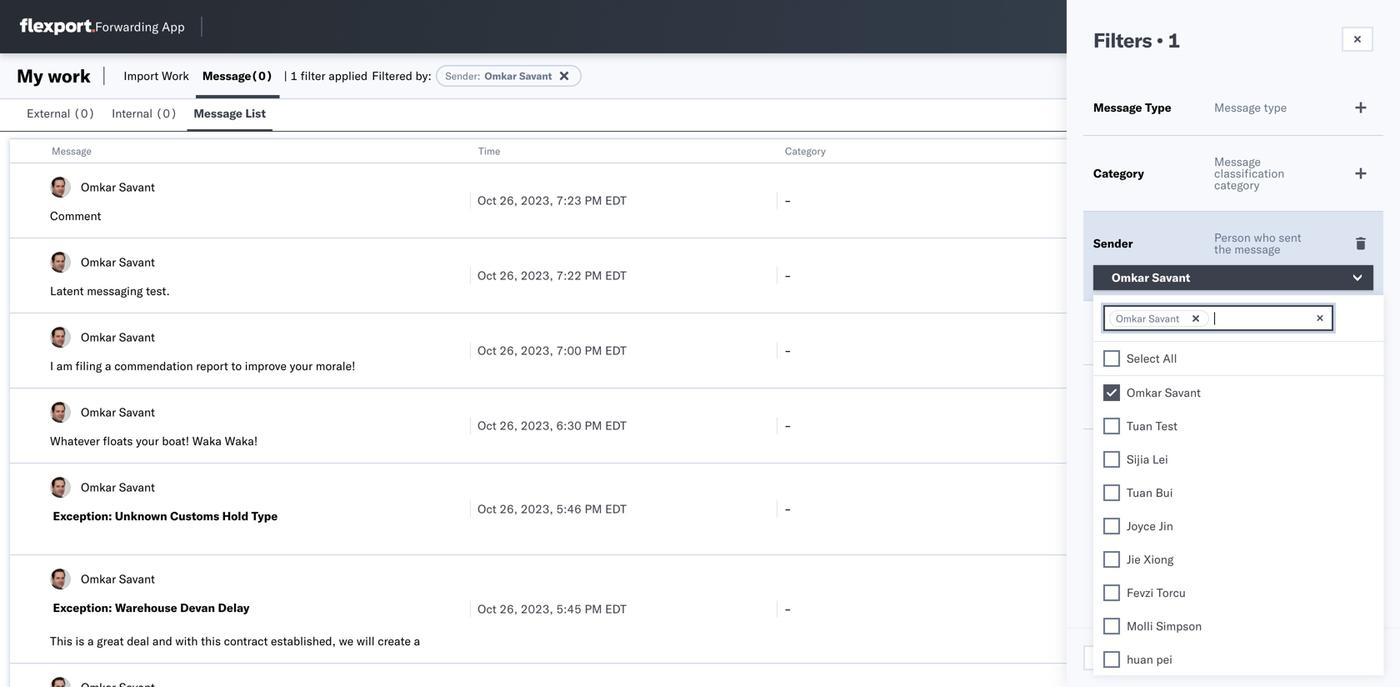 Task type: locate. For each thing, give the bounding box(es) containing it.
0 horizontal spatial work
[[48, 64, 91, 87]]

oct down time
[[478, 193, 497, 208]]

3 - from the top
[[785, 343, 792, 358]]

i am filing a commendation report to improve your morale!
[[50, 359, 356, 373]]

message for message
[[52, 145, 92, 157]]

2 resize handle column header from the left
[[757, 139, 777, 687]]

pm right 5:46
[[585, 502, 602, 516]]

created
[[1094, 389, 1139, 404]]

1 right |
[[291, 68, 298, 83]]

torcu
[[1157, 585, 1186, 600]]

6 pm from the top
[[585, 602, 602, 616]]

type
[[1146, 100, 1172, 115], [252, 509, 278, 523]]

0 vertical spatial type
[[1146, 100, 1172, 115]]

internal (0) button
[[105, 98, 187, 131]]

3 edt from the top
[[605, 343, 627, 358]]

(0) inside button
[[74, 106, 95, 120]]

list
[[245, 106, 266, 120]]

edt for oct 26, 2023, 5:45 pm edt
[[605, 602, 627, 616]]

1 vertical spatial sender
[[1094, 236, 1133, 251]]

1 resize handle column header from the left
[[450, 139, 470, 687]]

exception: left unknown
[[53, 509, 112, 523]]

6 flex- from the top
[[1091, 602, 1126, 616]]

1 right "•"
[[1168, 28, 1180, 53]]

5 2023, from the top
[[521, 502, 553, 516]]

458574 for oct 26, 2023, 7:23 pm edt
[[1126, 193, 1170, 208]]

2 tuan from the top
[[1127, 485, 1153, 500]]

0 horizontal spatial 1
[[291, 68, 298, 83]]

1 - from the top
[[785, 193, 792, 208]]

am
[[57, 359, 73, 373]]

5 pm from the top
[[585, 502, 602, 516]]

1 flex- 458574 from the top
[[1091, 193, 1170, 208]]

1 vertical spatial work
[[1129, 145, 1151, 157]]

2023, left the 5:45
[[521, 602, 553, 616]]

edt right 7:23
[[605, 193, 627, 208]]

1 vertical spatial 458574
[[1126, 268, 1170, 283]]

message inside button
[[194, 106, 243, 120]]

0 vertical spatial your
[[290, 359, 313, 373]]

resize handle column header for category
[[1064, 139, 1084, 687]]

1854269
[[1126, 343, 1177, 358]]

1 vertical spatial exception:
[[53, 600, 112, 615]]

edt right 6:30 on the left bottom
[[605, 418, 627, 433]]

1 edt from the top
[[605, 193, 627, 208]]

0 vertical spatial work
[[48, 64, 91, 87]]

1 vertical spatial tuan
[[1127, 485, 1153, 500]]

(0) inside 'button'
[[156, 106, 177, 120]]

flex- for oct 26, 2023, 7:00 pm edt
[[1091, 343, 1126, 358]]

0 horizontal spatial sender
[[445, 70, 478, 82]]

pm right the 5:45
[[585, 602, 602, 616]]

resize handle column header
[[450, 139, 470, 687], [757, 139, 777, 687], [1064, 139, 1084, 687], [1371, 139, 1391, 687]]

4 oct from the top
[[478, 418, 497, 433]]

- for oct 26, 2023, 7:23 pm edt
[[785, 193, 792, 208]]

3 pm from the top
[[585, 343, 602, 358]]

1 horizontal spatial work
[[1129, 145, 1151, 157]]

1 horizontal spatial category
[[1094, 166, 1145, 181]]

huan pei
[[1127, 652, 1173, 667]]

flex- for oct 26, 2023, 7:22 pm edt
[[1091, 268, 1126, 283]]

type right hold
[[252, 509, 278, 523]]

(0) right external
[[74, 106, 95, 120]]

2 horizontal spatial (0)
[[251, 68, 273, 83]]

cancel
[[1096, 650, 1135, 665]]

item/shipment
[[1154, 145, 1222, 157]]

1 26, from the top
[[500, 193, 518, 208]]

1 horizontal spatial sender
[[1094, 236, 1133, 251]]

5 oct from the top
[[478, 502, 497, 516]]

2023, left 6:30 on the left bottom
[[521, 418, 553, 433]]

2023,
[[521, 193, 553, 208], [521, 268, 553, 283], [521, 343, 553, 358], [521, 418, 553, 433], [521, 502, 553, 516], [521, 602, 553, 616]]

oct for oct 26, 2023, 7:00 pm edt
[[478, 343, 497, 358]]

0 horizontal spatial type
[[252, 509, 278, 523]]

internal (0)
[[112, 106, 177, 120]]

person who sent the message
[[1215, 230, 1302, 256]]

molli
[[1127, 619, 1154, 633]]

pm for 5:45
[[585, 602, 602, 616]]

list box
[[1094, 342, 1384, 687]]

oct left 7:00
[[478, 343, 497, 358]]

your left morale!
[[290, 359, 313, 373]]

1 458574 from the top
[[1126, 193, 1170, 208]]

resize handle column header for related work item/shipment
[[1371, 139, 1391, 687]]

the
[[1215, 242, 1232, 256]]

search by shipment id
[[1215, 319, 1279, 346]]

2023, for 7:00
[[521, 343, 553, 358]]

message type
[[1094, 100, 1172, 115]]

26, for oct 26, 2023, 7:22 pm edt
[[500, 268, 518, 283]]

2 flex- 458574 from the top
[[1091, 268, 1170, 283]]

message up message list on the left of page
[[202, 68, 251, 83]]

simpson
[[1157, 619, 1202, 633]]

1 oct from the top
[[478, 193, 497, 208]]

is
[[76, 634, 84, 648]]

external
[[27, 106, 70, 120]]

oct for oct 26, 2023, 5:46 pm edt
[[478, 502, 497, 516]]

forwarding app link
[[20, 18, 185, 35]]

2 exception: from the top
[[53, 600, 112, 615]]

4 pm from the top
[[585, 418, 602, 433]]

fevzi
[[1127, 585, 1154, 600]]

your left boat!
[[136, 434, 159, 448]]

pm right 7:23
[[585, 193, 602, 208]]

omkar savant inside list box
[[1127, 385, 1201, 400]]

5 26, from the top
[[500, 502, 518, 516]]

pm for 6:30
[[585, 418, 602, 433]]

0 horizontal spatial category
[[785, 145, 826, 157]]

2 pm from the top
[[585, 268, 602, 283]]

0 horizontal spatial a
[[87, 634, 94, 648]]

-
[[785, 193, 792, 208], [785, 268, 792, 283], [785, 343, 792, 358], [785, 418, 792, 433], [785, 502, 792, 516], [785, 602, 792, 616]]

0 vertical spatial 458574
[[1126, 193, 1170, 208]]

work for my
[[48, 64, 91, 87]]

oct left the 5:45
[[478, 602, 497, 616]]

6 edt from the top
[[605, 602, 627, 616]]

0 vertical spatial 1
[[1168, 28, 1180, 53]]

your
[[290, 359, 313, 373], [136, 434, 159, 448]]

message list
[[194, 106, 266, 120]]

classification
[[1215, 166, 1285, 181]]

(0) for external (0)
[[74, 106, 95, 120]]

4 26, from the top
[[500, 418, 518, 433]]

waka
[[192, 434, 222, 448]]

type up the related work item/shipment at the top right
[[1146, 100, 1172, 115]]

pm right 7:00
[[585, 343, 602, 358]]

exception: up is
[[53, 600, 112, 615]]

26, left the 5:45
[[500, 602, 518, 616]]

6 - from the top
[[785, 602, 792, 616]]

458574
[[1126, 193, 1170, 208], [1126, 268, 1170, 283]]

my work
[[17, 64, 91, 87]]

work
[[48, 64, 91, 87], [1129, 145, 1151, 157]]

omkar savant
[[81, 180, 155, 194], [81, 255, 155, 269], [1112, 270, 1191, 285], [1116, 312, 1180, 325], [81, 330, 155, 344], [1127, 385, 1201, 400], [81, 405, 155, 419], [81, 480, 155, 494], [81, 572, 155, 586]]

26, left 7:00
[[500, 343, 518, 358]]

flex- 458574 up shipment
[[1091, 268, 1170, 283]]

a right 'filing'
[[105, 359, 111, 373]]

2 oct from the top
[[478, 268, 497, 283]]

None checkbox
[[1104, 451, 1121, 468], [1104, 551, 1121, 568], [1104, 584, 1121, 601], [1104, 651, 1121, 668], [1104, 451, 1121, 468], [1104, 551, 1121, 568], [1104, 584, 1121, 601], [1104, 651, 1121, 668]]

4 flex- from the top
[[1091, 418, 1126, 433]]

my
[[17, 64, 43, 87]]

omkar savant for oct 26, 2023, 6:30 pm edt
[[81, 405, 155, 419]]

oct left 5:46
[[478, 502, 497, 516]]

458574 down the related work item/shipment at the top right
[[1126, 193, 1170, 208]]

message down external (0) button on the top of page
[[52, 145, 92, 157]]

pm right 6:30 on the left bottom
[[585, 418, 602, 433]]

customs
[[170, 509, 219, 523]]

1 vertical spatial type
[[252, 509, 278, 523]]

test.
[[146, 283, 170, 298]]

tuan left "bui"
[[1127, 485, 1153, 500]]

message up category
[[1215, 154, 1261, 169]]

26, left 6:30 on the left bottom
[[500, 418, 518, 433]]

26, down time
[[500, 193, 518, 208]]

3 26, from the top
[[500, 343, 518, 358]]

oct left 7:22
[[478, 268, 497, 283]]

omkar savant button
[[1094, 265, 1374, 290]]

4 resize handle column header from the left
[[1371, 139, 1391, 687]]

filing
[[76, 359, 102, 373]]

flex- 458574 for oct 26, 2023, 7:23 pm edt
[[1091, 193, 1170, 208]]

5 flex- from the top
[[1091, 502, 1126, 516]]

3 2023, from the top
[[521, 343, 553, 358]]

edt right 7:22
[[605, 268, 627, 283]]

2 26, from the top
[[500, 268, 518, 283]]

we
[[339, 634, 354, 648]]

a right create
[[414, 634, 420, 648]]

6 oct from the top
[[478, 602, 497, 616]]

oct left 6:30 on the left bottom
[[478, 418, 497, 433]]

5 edt from the top
[[605, 502, 627, 516]]

message inside message classification category
[[1215, 154, 1261, 169]]

message for message (0)
[[202, 68, 251, 83]]

omkar
[[485, 70, 517, 82], [81, 180, 116, 194], [81, 255, 116, 269], [1112, 270, 1150, 285], [1116, 312, 1147, 325], [81, 330, 116, 344], [1127, 385, 1162, 400], [81, 405, 116, 419], [81, 480, 116, 494], [81, 572, 116, 586]]

oct
[[478, 193, 497, 208], [478, 268, 497, 283], [478, 343, 497, 358], [478, 418, 497, 433], [478, 502, 497, 516], [478, 602, 497, 616]]

sender
[[445, 70, 478, 82], [1094, 236, 1133, 251]]

1 horizontal spatial (0)
[[156, 106, 177, 120]]

2 edt from the top
[[605, 268, 627, 283]]

morale!
[[316, 359, 356, 373]]

work up the 'external (0)'
[[48, 64, 91, 87]]

0 horizontal spatial your
[[136, 434, 159, 448]]

6 26, from the top
[[500, 602, 518, 616]]

edt right 5:46
[[605, 502, 627, 516]]

message left list
[[194, 106, 243, 120]]

3 flex- from the top
[[1091, 343, 1126, 358]]

sender for sender : omkar savant
[[445, 70, 478, 82]]

0 vertical spatial exception:
[[53, 509, 112, 523]]

- for oct 26, 2023, 7:22 pm edt
[[785, 268, 792, 283]]

lei
[[1153, 452, 1169, 466]]

26, for oct 26, 2023, 7:23 pm edt
[[500, 193, 518, 208]]

1 exception: from the top
[[53, 509, 112, 523]]

list box containing select all
[[1094, 342, 1384, 687]]

(0) right internal
[[156, 106, 177, 120]]

26, left 5:46
[[500, 502, 518, 516]]

26,
[[500, 193, 518, 208], [500, 268, 518, 283], [500, 343, 518, 358], [500, 418, 518, 433], [500, 502, 518, 516], [500, 602, 518, 616]]

None text field
[[1213, 311, 1230, 326]]

1 horizontal spatial type
[[1146, 100, 1172, 115]]

savant
[[519, 70, 552, 82], [119, 180, 155, 194], [119, 255, 155, 269], [1153, 270, 1191, 285], [1149, 312, 1180, 325], [119, 330, 155, 344], [1165, 385, 1201, 400], [119, 405, 155, 419], [119, 480, 155, 494], [119, 572, 155, 586]]

related work item/shipment
[[1092, 145, 1222, 157]]

commendation
[[114, 359, 193, 373]]

2 flex- from the top
[[1091, 268, 1126, 283]]

1 horizontal spatial 1
[[1168, 28, 1180, 53]]

4 - from the top
[[785, 418, 792, 433]]

comment
[[50, 208, 101, 223]]

2023, left 5:46
[[521, 502, 553, 516]]

0 vertical spatial sender
[[445, 70, 478, 82]]

a
[[105, 359, 111, 373], [87, 634, 94, 648], [414, 634, 420, 648]]

- for oct 26, 2023, 7:00 pm edt
[[785, 343, 792, 358]]

2023, left 7:00
[[521, 343, 553, 358]]

delay
[[218, 600, 250, 615]]

2 458574 from the top
[[1126, 268, 1170, 283]]

- for oct 26, 2023, 5:45 pm edt
[[785, 602, 792, 616]]

all
[[1163, 351, 1178, 366]]

0 vertical spatial tuan
[[1127, 419, 1153, 433]]

4 edt from the top
[[605, 418, 627, 433]]

4 2023, from the top
[[521, 418, 553, 433]]

1 pm from the top
[[585, 193, 602, 208]]

1 flex- from the top
[[1091, 193, 1126, 208]]

2023, left 7:23
[[521, 193, 553, 208]]

flex- for oct 26, 2023, 7:23 pm edt
[[1091, 193, 1126, 208]]

tuan left test
[[1127, 419, 1153, 433]]

work right "related"
[[1129, 145, 1151, 157]]

pm for 5:46
[[585, 502, 602, 516]]

0 horizontal spatial (0)
[[74, 106, 95, 120]]

458574 up shipment
[[1126, 268, 1170, 283]]

oct for oct 26, 2023, 6:30 pm edt
[[478, 418, 497, 433]]

5 - from the top
[[785, 502, 792, 516]]

edt right 7:00
[[605, 343, 627, 358]]

2 2023, from the top
[[521, 268, 553, 283]]

0 vertical spatial flex- 458574
[[1091, 193, 1170, 208]]

a right is
[[87, 634, 94, 648]]

1 2023, from the top
[[521, 193, 553, 208]]

3 oct from the top
[[478, 343, 497, 358]]

exception:
[[53, 509, 112, 523], [53, 600, 112, 615]]

message for message type
[[1094, 100, 1143, 115]]

2023, left 7:22
[[521, 268, 553, 283]]

2023, for 7:22
[[521, 268, 553, 283]]

edt right the 5:45
[[605, 602, 627, 616]]

pm right 7:22
[[585, 268, 602, 283]]

1 vertical spatial flex- 458574
[[1091, 268, 1170, 283]]

message
[[202, 68, 251, 83], [1094, 100, 1143, 115], [1215, 100, 1261, 115], [194, 106, 243, 120], [52, 145, 92, 157], [1215, 154, 1261, 169]]

(0)
[[251, 68, 273, 83], [74, 106, 95, 120], [156, 106, 177, 120]]

None checkbox
[[1104, 350, 1121, 367], [1104, 384, 1121, 401], [1104, 418, 1121, 434], [1104, 484, 1121, 501], [1104, 518, 1121, 534], [1104, 618, 1121, 634], [1104, 350, 1121, 367], [1104, 384, 1121, 401], [1104, 418, 1121, 434], [1104, 484, 1121, 501], [1104, 518, 1121, 534], [1104, 618, 1121, 634]]

6 2023, from the top
[[521, 602, 553, 616]]

(0) left |
[[251, 68, 273, 83]]

1 tuan from the top
[[1127, 419, 1153, 433]]

1366815
[[1126, 418, 1177, 433]]

oct for oct 26, 2023, 7:23 pm edt
[[478, 193, 497, 208]]

message left type
[[1215, 100, 1261, 115]]

2 - from the top
[[785, 268, 792, 283]]

flex- 458574 down "related"
[[1091, 193, 1170, 208]]

sijia
[[1127, 452, 1150, 466]]

message up "related"
[[1094, 100, 1143, 115]]

3 resize handle column header from the left
[[1064, 139, 1084, 687]]

26, left 7:22
[[500, 268, 518, 283]]



Task type: vqa. For each thing, say whether or not it's contained in the screenshot.
the bottom "Category"
yes



Task type: describe. For each thing, give the bounding box(es) containing it.
oct 26, 2023, 6:30 pm edt
[[478, 418, 627, 433]]

tuan bui
[[1127, 485, 1174, 500]]

omkar inside omkar savant "button"
[[1112, 270, 1150, 285]]

jin
[[1159, 519, 1174, 533]]

tuan for tuan bui
[[1127, 485, 1153, 500]]

7:22
[[557, 268, 582, 283]]

category
[[1215, 178, 1260, 192]]

work for related
[[1129, 145, 1151, 157]]

savant inside list box
[[1165, 385, 1201, 400]]

omkar savant for oct 26, 2023, 7:22 pm edt
[[81, 255, 155, 269]]

exception: for exception: warehouse devan delay
[[53, 600, 112, 615]]

Search Shipments (/) text field
[[1081, 14, 1242, 39]]

related
[[1092, 145, 1127, 157]]

this
[[50, 634, 72, 648]]

to
[[231, 359, 242, 373]]

edt for oct 26, 2023, 5:46 pm edt
[[605, 502, 627, 516]]

search
[[1215, 319, 1252, 334]]

messaging
[[87, 283, 143, 298]]

tuan test
[[1127, 419, 1178, 433]]

1 vertical spatial category
[[1094, 166, 1145, 181]]

message for message type
[[1215, 100, 1261, 115]]

edt for oct 26, 2023, 7:00 pm edt
[[605, 343, 627, 358]]

6:30
[[557, 418, 582, 433]]

whatever floats your boat! waka waka!
[[50, 434, 258, 448]]

contract
[[224, 634, 268, 648]]

huan
[[1127, 652, 1154, 667]]

applied
[[329, 68, 368, 83]]

resize handle column header for message
[[450, 139, 470, 687]]

oct 26, 2023, 7:00 pm edt
[[478, 343, 627, 358]]

0 vertical spatial category
[[785, 145, 826, 157]]

joyce jin
[[1127, 519, 1174, 533]]

jie xiong
[[1127, 552, 1174, 567]]

2023, for 5:45
[[521, 602, 553, 616]]

1 vertical spatial your
[[136, 434, 159, 448]]

filtered
[[372, 68, 413, 83]]

2023, for 6:30
[[521, 418, 553, 433]]

boat!
[[162, 434, 189, 448]]

cancel button
[[1084, 645, 1146, 670]]

time
[[479, 145, 501, 157]]

omkar savant for oct 26, 2023, 7:23 pm edt
[[81, 180, 155, 194]]

exception: warehouse devan delay
[[53, 600, 250, 615]]

flexport. image
[[20, 18, 95, 35]]

id
[[1267, 331, 1279, 346]]

pm for 7:22
[[585, 268, 602, 283]]

devan
[[180, 600, 215, 615]]

5:46
[[557, 502, 582, 516]]

filters • 1
[[1094, 28, 1180, 53]]

7:00
[[557, 343, 582, 358]]

1 horizontal spatial your
[[290, 359, 313, 373]]

message for message list
[[194, 106, 243, 120]]

created date
[[1094, 389, 1168, 404]]

omkar savant for oct 26, 2023, 5:45 pm edt
[[81, 572, 155, 586]]

exception: unknown customs hold type
[[53, 509, 278, 523]]

458574 for oct 26, 2023, 7:22 pm edt
[[1126, 268, 1170, 283]]

internal
[[112, 106, 153, 120]]

jie
[[1127, 552, 1141, 567]]

great
[[97, 634, 124, 648]]

•
[[1157, 28, 1164, 53]]

filters
[[1094, 28, 1152, 53]]

bui
[[1156, 485, 1174, 500]]

xiong
[[1144, 552, 1174, 567]]

shipment
[[1094, 325, 1148, 340]]

(0) for internal (0)
[[156, 106, 177, 120]]

edt for oct 26, 2023, 6:30 pm edt
[[605, 418, 627, 433]]

unknown
[[115, 509, 167, 523]]

message list button
[[187, 98, 273, 131]]

26, for oct 26, 2023, 5:45 pm edt
[[500, 602, 518, 616]]

oct 26, 2023, 7:22 pm edt
[[478, 268, 627, 283]]

person
[[1215, 230, 1251, 245]]

omkar savant for oct 26, 2023, 5:46 pm edt
[[81, 480, 155, 494]]

select all
[[1127, 351, 1178, 366]]

1 vertical spatial 1
[[291, 68, 298, 83]]

sender : omkar savant
[[445, 70, 552, 82]]

pm for 7:00
[[585, 343, 602, 358]]

this is a great deal and with this contract established, we will create a lucrative partnership.
[[50, 634, 420, 665]]

whatever
[[50, 434, 100, 448]]

oct 26, 2023, 5:46 pm edt
[[478, 502, 627, 516]]

flex- 1366815
[[1091, 418, 1177, 433]]

forwarding app
[[95, 19, 185, 35]]

who
[[1254, 230, 1276, 245]]

2023, for 5:46
[[521, 502, 553, 516]]

savant inside omkar savant "button"
[[1153, 270, 1191, 285]]

test
[[1156, 419, 1178, 433]]

- for oct 26, 2023, 6:30 pm edt
[[785, 418, 792, 433]]

|
[[284, 68, 287, 83]]

26, for oct 26, 2023, 7:00 pm edt
[[500, 343, 518, 358]]

exception: for exception: unknown customs hold type
[[53, 509, 112, 523]]

by
[[1255, 319, 1267, 334]]

joyce
[[1127, 519, 1156, 533]]

oct for oct 26, 2023, 5:45 pm edt
[[478, 602, 497, 616]]

tuan for tuan test
[[1127, 419, 1153, 433]]

26, for oct 26, 2023, 5:46 pm edt
[[500, 502, 518, 516]]

:
[[478, 70, 481, 82]]

oct 26, 2023, 7:23 pm edt
[[478, 193, 627, 208]]

message classification category
[[1215, 154, 1285, 192]]

resize handle column header for time
[[757, 139, 777, 687]]

molli simpson
[[1127, 619, 1202, 633]]

5:45
[[557, 602, 582, 616]]

(0) for message (0)
[[251, 68, 273, 83]]

flex- for oct 26, 2023, 6:30 pm edt
[[1091, 418, 1126, 433]]

oct for oct 26, 2023, 7:22 pm edt
[[478, 268, 497, 283]]

flex- 458574 for oct 26, 2023, 7:22 pm edt
[[1091, 268, 1170, 283]]

edt for oct 26, 2023, 7:22 pm edt
[[605, 268, 627, 283]]

warehouse
[[115, 600, 177, 615]]

and
[[153, 634, 172, 648]]

omkar savant inside "button"
[[1112, 270, 1191, 285]]

external (0)
[[27, 106, 95, 120]]

with
[[175, 634, 198, 648]]

26, for oct 26, 2023, 6:30 pm edt
[[500, 418, 518, 433]]

7:23
[[557, 193, 582, 208]]

external (0) button
[[20, 98, 105, 131]]

hold
[[222, 509, 249, 523]]

pei
[[1157, 652, 1173, 667]]

sender for sender
[[1094, 236, 1133, 251]]

| 1 filter applied filtered by:
[[284, 68, 432, 83]]

2 horizontal spatial a
[[414, 634, 420, 648]]

- for oct 26, 2023, 5:46 pm edt
[[785, 502, 792, 516]]

filter
[[301, 68, 326, 83]]

floats
[[103, 434, 133, 448]]

deal
[[127, 634, 149, 648]]

this
[[201, 634, 221, 648]]

omkar savant for oct 26, 2023, 7:00 pm edt
[[81, 330, 155, 344]]

established,
[[271, 634, 336, 648]]

1 horizontal spatial a
[[105, 359, 111, 373]]

pm for 7:23
[[585, 193, 602, 208]]

import work
[[124, 68, 189, 83]]

i
[[50, 359, 53, 373]]

import
[[124, 68, 159, 83]]

type
[[1264, 100, 1288, 115]]

partnership.
[[98, 650, 163, 665]]

create
[[378, 634, 411, 648]]

omkar inside list box
[[1127, 385, 1162, 400]]

edt for oct 26, 2023, 7:23 pm edt
[[605, 193, 627, 208]]

message for message classification category
[[1215, 154, 1261, 169]]

waka!
[[225, 434, 258, 448]]

2023, for 7:23
[[521, 193, 553, 208]]

message
[[1235, 242, 1281, 256]]

fevzi torcu
[[1127, 585, 1186, 600]]

flex- 1854269
[[1091, 343, 1177, 358]]



